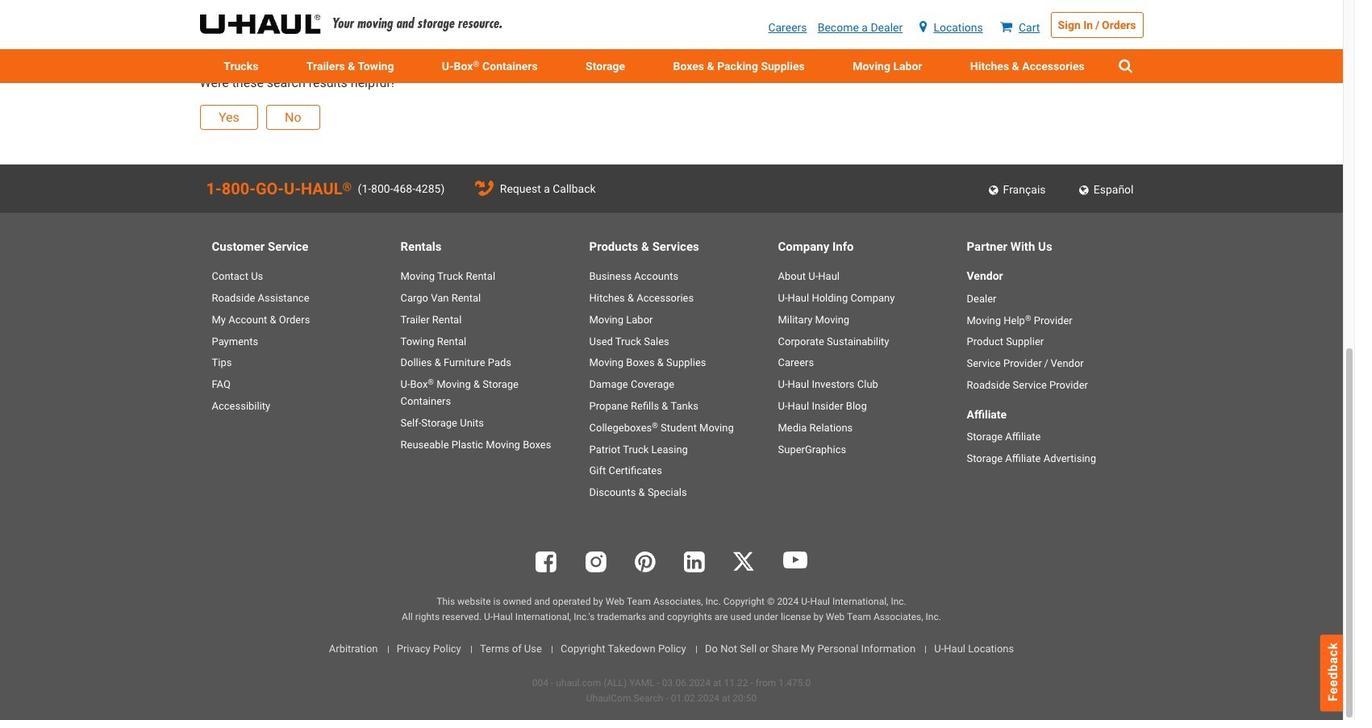Task type: describe. For each thing, give the bounding box(es) containing it.
pinterest icon image
[[635, 552, 656, 573]]

5 menu item from the left
[[829, 49, 946, 83]]

3 menu item from the left
[[562, 49, 649, 83]]

x icon image
[[734, 552, 755, 571]]

4 menu item from the left
[[649, 49, 829, 83]]

youtube icon image
[[783, 552, 807, 569]]



Task type: vqa. For each thing, say whether or not it's contained in the screenshot.
fourth menu item from the left
yes



Task type: locate. For each thing, give the bounding box(es) containing it.
menu item
[[200, 49, 282, 83], [282, 49, 418, 83], [562, 49, 649, 83], [649, 49, 829, 83], [829, 49, 946, 83], [946, 49, 1109, 83]]

visit us on linkedin (opens in new window) image
[[684, 552, 705, 573]]

1 menu item from the left
[[200, 49, 282, 83]]

instagram icon image
[[585, 552, 606, 573]]

facebook icon image
[[536, 552, 557, 573]]

navigation
[[200, 0, 982, 16]]

2 menu item from the left
[[282, 49, 418, 83]]

footer
[[0, 165, 1343, 707]]

6 menu item from the left
[[946, 49, 1109, 83]]

banner
[[0, 0, 1343, 83]]

menu
[[200, 49, 1144, 83]]



